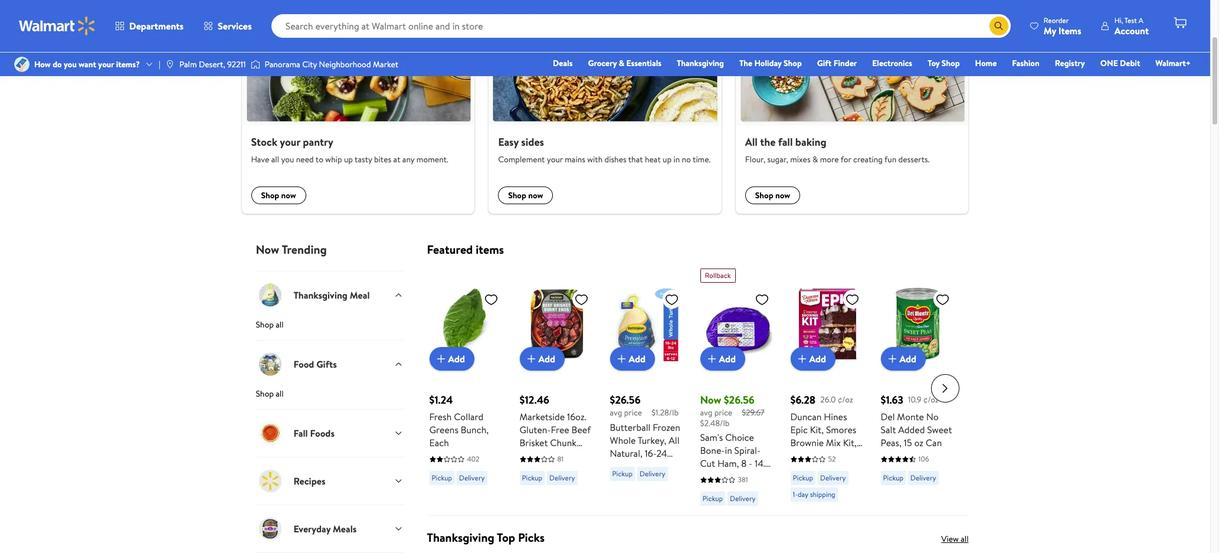 Task type: locate. For each thing, give the bounding box(es) containing it.
departments button
[[105, 12, 194, 40]]

1 horizontal spatial avg
[[701, 407, 713, 419]]

mixes
[[791, 154, 811, 166]]

add to favorites list, marketside 16oz. gluten-free beef brisket chunk burnt ends in sauce-naturally smoked image
[[575, 292, 589, 307]]

add to cart image
[[434, 352, 448, 366], [525, 352, 539, 366], [705, 352, 720, 366], [886, 352, 900, 366]]

0 horizontal spatial price
[[625, 407, 643, 419]]

shop all for food gifts
[[256, 388, 284, 400]]

0 vertical spatial &
[[619, 57, 625, 69]]

1 horizontal spatial ¢/oz
[[924, 394, 939, 406]]

2 add button from the left
[[520, 347, 565, 371]]

 image
[[14, 57, 30, 72]]

now down sugar,
[[776, 190, 791, 202]]

kit, right epic
[[811, 424, 824, 437]]

you right the do
[[64, 58, 77, 70]]

6 add from the left
[[900, 353, 917, 366]]

thanksgiving left the the
[[677, 57, 725, 69]]

now inside now $26.56 avg price
[[701, 393, 722, 408]]

add for add to cart image associated with duncan hines epic kit, smores brownie mix kit, 24.16 oz. image
[[810, 353, 827, 366]]

oz.
[[813, 450, 824, 463]]

shop now down sugar,
[[756, 190, 791, 202]]

1 ¢/oz from the left
[[838, 394, 854, 406]]

Search search field
[[271, 14, 1011, 38]]

 image for palm
[[165, 60, 175, 69]]

add to cart image
[[615, 352, 629, 366], [796, 352, 810, 366]]

you left need
[[281, 154, 294, 166]]

0 vertical spatial all
[[746, 135, 758, 149]]

2 horizontal spatial your
[[547, 154, 563, 166]]

add to cart image up $12.46
[[525, 352, 539, 366]]

1 shop all from the top
[[256, 319, 284, 331]]

1 horizontal spatial all
[[746, 135, 758, 149]]

1 horizontal spatial you
[[281, 154, 294, 166]]

thanksgiving for thanksgiving
[[677, 57, 725, 69]]

6 add button from the left
[[881, 347, 927, 371]]

8-
[[657, 460, 666, 473]]

cut
[[701, 457, 716, 470]]

$6.28 26.0 ¢/oz duncan hines epic kit, smores brownie mix kit, 24.16 oz.
[[791, 393, 857, 463]]

2 avg from the left
[[701, 407, 713, 419]]

in inside $12.46 marketside 16oz. gluten-free beef brisket chunk burnt ends in sauce-naturally smoked
[[567, 450, 574, 463]]

add button up $12.46
[[520, 347, 565, 371]]

duncan hines epic kit, smores brownie mix kit, 24.16 oz. image
[[791, 288, 865, 362]]

avg up butterball
[[610, 407, 623, 419]]

shop now for baking
[[756, 190, 791, 202]]

1 horizontal spatial $26.56
[[724, 393, 755, 408]]

in left no
[[674, 154, 680, 166]]

next slide for product carousel list image
[[931, 375, 960, 403]]

del monte no salt added sweet peas, 15 oz can image
[[881, 288, 955, 362]]

add for add to cart image for butterball frozen whole turkey, all natural, 16-24 lbs., serves 8-12 image
[[629, 353, 646, 366]]

delivery down 106
[[911, 473, 937, 483]]

in right "81"
[[567, 450, 574, 463]]

add to cart image for butterball frozen whole turkey, all natural, 16-24 lbs., serves 8-12 image
[[615, 352, 629, 366]]

5 add button from the left
[[791, 347, 836, 371]]

up inside easy sides complement your mains with dishes that heat up in no time.
[[663, 154, 672, 166]]

1 horizontal spatial now
[[701, 393, 722, 408]]

& right grocery
[[619, 57, 625, 69]]

add up 26.0
[[810, 353, 827, 366]]

up for complement
[[663, 154, 672, 166]]

all right 24
[[669, 434, 680, 447]]

0 horizontal spatial add to cart image
[[615, 352, 629, 366]]

5 product group from the left
[[791, 264, 865, 511]]

electronics
[[873, 57, 913, 69]]

6 product group from the left
[[881, 264, 955, 511]]

1 horizontal spatial your
[[280, 135, 301, 149]]

moment.
[[417, 154, 449, 166]]

2 shop now from the left
[[509, 190, 544, 202]]

now inside stock your pantry list item
[[281, 190, 296, 202]]

1 vertical spatial now
[[701, 393, 722, 408]]

list containing stock your pantry
[[235, 0, 976, 214]]

0 horizontal spatial in
[[567, 450, 574, 463]]

added
[[899, 424, 926, 437]]

0 vertical spatial your
[[98, 58, 114, 70]]

walmart+
[[1156, 57, 1192, 69]]

your inside easy sides complement your mains with dishes that heat up in no time.
[[547, 154, 563, 166]]

1 add button from the left
[[430, 347, 475, 371]]

2 horizontal spatial thanksgiving
[[677, 57, 725, 69]]

in inside easy sides complement your mains with dishes that heat up in no time.
[[674, 154, 680, 166]]

2 horizontal spatial in
[[725, 444, 733, 457]]

 image right |
[[165, 60, 175, 69]]

fun
[[885, 154, 897, 166]]

1 horizontal spatial up
[[663, 154, 672, 166]]

shop now for have
[[261, 190, 296, 202]]

1 shop all link from the top
[[256, 319, 404, 340]]

now down need
[[281, 190, 296, 202]]

thanksgiving for thanksgiving top picks
[[427, 530, 495, 546]]

add up $1.24
[[448, 353, 465, 366]]

& left more
[[813, 154, 819, 166]]

easy sides complement your mains with dishes that heat up in no time.
[[498, 135, 711, 166]]

all inside butterball frozen whole turkey, all natural, 16-24 lbs., serves 8-12
[[669, 434, 680, 447]]

5 add from the left
[[810, 353, 827, 366]]

4 add from the left
[[720, 353, 736, 366]]

-
[[749, 457, 753, 470]]

1 horizontal spatial add to cart image
[[796, 352, 810, 366]]

add button
[[430, 347, 475, 371], [520, 347, 565, 371], [610, 347, 655, 371], [701, 347, 746, 371], [791, 347, 836, 371], [881, 347, 927, 371]]

add to cart image up $1.24
[[434, 352, 448, 366]]

$1.63 10.9 ¢/oz del monte no salt added sweet peas, 15 oz can
[[881, 393, 953, 450]]

bites
[[374, 154, 392, 166]]

want
[[79, 58, 96, 70]]

now down complement
[[529, 190, 544, 202]]

2 now from the left
[[529, 190, 544, 202]]

0 horizontal spatial now
[[256, 242, 279, 258]]

gift finder link
[[812, 57, 863, 70]]

add up 10.9
[[900, 353, 917, 366]]

test
[[1125, 15, 1138, 25]]

your inside stock your pantry have all you need to whip up tasty bites at any moment.
[[280, 135, 301, 149]]

marketside 16oz. gluten-free beef brisket chunk burnt ends in sauce-naturally smoked image
[[520, 288, 594, 362]]

beef
[[572, 424, 591, 437]]

1 add to cart image from the left
[[434, 352, 448, 366]]

2 add from the left
[[539, 353, 556, 366]]

burnt
[[520, 450, 543, 463]]

0 horizontal spatial shop now
[[261, 190, 296, 202]]

now for now trending
[[256, 242, 279, 258]]

up inside stock your pantry have all you need to whip up tasty bites at any moment.
[[344, 154, 353, 166]]

3 add to cart image from the left
[[705, 352, 720, 366]]

0 vertical spatial you
[[64, 58, 77, 70]]

2 vertical spatial thanksgiving
[[427, 530, 495, 546]]

0 horizontal spatial your
[[98, 58, 114, 70]]

finder
[[834, 57, 858, 69]]

0 horizontal spatial up
[[344, 154, 353, 166]]

2 shop all from the top
[[256, 388, 284, 400]]

add for add to cart icon corresponding to the fresh collard greens bunch, each image
[[448, 353, 465, 366]]

92211
[[227, 58, 246, 70]]

add to favorites list, duncan hines epic kit, smores brownie mix kit, 24.16 oz. image
[[846, 292, 860, 307]]

neighborhood
[[319, 58, 371, 70]]

0 vertical spatial now
[[256, 242, 279, 258]]

1 horizontal spatial  image
[[251, 58, 260, 70]]

add button up $26.56 avg price
[[610, 347, 655, 371]]

1 add from the left
[[448, 353, 465, 366]]

2 add to cart image from the left
[[525, 352, 539, 366]]

price up sam's
[[715, 407, 733, 419]]

chunk
[[551, 437, 577, 450]]

fresh
[[430, 411, 452, 424]]

now left trending
[[256, 242, 279, 258]]

choice
[[726, 431, 755, 444]]

1 vertical spatial thanksgiving
[[294, 289, 348, 302]]

2 horizontal spatial now
[[776, 190, 791, 202]]

now
[[281, 190, 296, 202], [529, 190, 544, 202], [776, 190, 791, 202]]

0 vertical spatial shop all link
[[256, 319, 404, 340]]

1 product group from the left
[[430, 264, 503, 511]]

Walmart Site-Wide search field
[[271, 14, 1011, 38]]

add to cart image up $26.56 avg price
[[615, 352, 629, 366]]

your left mains
[[547, 154, 563, 166]]

ends
[[545, 450, 565, 463]]

2 ¢/oz from the left
[[924, 394, 939, 406]]

|
[[159, 58, 161, 70]]

1 up from the left
[[344, 154, 353, 166]]

add button up $1.24
[[430, 347, 475, 371]]

marketside
[[520, 411, 565, 424]]

¢/oz inside $6.28 26.0 ¢/oz duncan hines epic kit, smores brownie mix kit, 24.16 oz.
[[838, 394, 854, 406]]

1 add to cart image from the left
[[615, 352, 629, 366]]

now inside all the fall baking list item
[[776, 190, 791, 202]]

1 vertical spatial shop all link
[[256, 388, 404, 409]]

106
[[919, 454, 930, 464]]

shop all link down gifts
[[256, 388, 404, 409]]

grocery & essentials link
[[583, 57, 667, 70]]

up for pantry
[[344, 154, 353, 166]]

0 horizontal spatial avg
[[610, 407, 623, 419]]

up right whip
[[344, 154, 353, 166]]

in for marketside
[[567, 450, 574, 463]]

duncan
[[791, 411, 822, 424]]

1 $26.56 from the left
[[610, 393, 641, 408]]

add button for duncan hines epic kit, smores brownie mix kit, 24.16 oz. image
[[791, 347, 836, 371]]

1 horizontal spatial &
[[813, 154, 819, 166]]

1 price from the left
[[625, 407, 643, 419]]

¢/oz
[[838, 394, 854, 406], [924, 394, 939, 406]]

shop now down the have
[[261, 190, 296, 202]]

0 horizontal spatial now
[[281, 190, 296, 202]]

2 shop all link from the top
[[256, 388, 404, 409]]

with
[[588, 154, 603, 166]]

your up need
[[280, 135, 301, 149]]

shop all link for gifts
[[256, 388, 404, 409]]

rollback
[[705, 271, 731, 281]]

add to cart image up now $26.56 avg price
[[705, 352, 720, 366]]

1 vertical spatial your
[[280, 135, 301, 149]]

1 horizontal spatial now
[[529, 190, 544, 202]]

1 shop now from the left
[[261, 190, 296, 202]]

14.6
[[755, 457, 771, 470]]

1 horizontal spatial shop now
[[509, 190, 544, 202]]

add up $12.46
[[539, 353, 556, 366]]

add to favorites list, sam's choice bone-in spiral-cut ham, 8 - 14.6 lb image
[[756, 292, 770, 307]]

3 now from the left
[[776, 190, 791, 202]]

deals link
[[548, 57, 578, 70]]

1 vertical spatial you
[[281, 154, 294, 166]]

product group
[[430, 264, 503, 511], [520, 264, 594, 511], [610, 264, 684, 511], [701, 264, 774, 511], [791, 264, 865, 511], [881, 264, 955, 511]]

all inside stock your pantry have all you need to whip up tasty bites at any moment.
[[271, 154, 279, 166]]

$1.63
[[881, 393, 904, 408]]

thanksgiving inside dropdown button
[[294, 289, 348, 302]]

price up butterball
[[625, 407, 643, 419]]

easy sides list item
[[482, 0, 729, 214]]

in left spiral-
[[725, 444, 733, 457]]

avg up sam's
[[701, 407, 713, 419]]

shop now inside all the fall baking list item
[[756, 190, 791, 202]]

pickup down lb
[[703, 494, 723, 504]]

$26.56 up butterball
[[610, 393, 641, 408]]

shop all link for meal
[[256, 319, 404, 340]]

product group containing now $26.56
[[701, 264, 774, 511]]

52
[[829, 454, 836, 464]]

add up $26.56 avg price
[[629, 353, 646, 366]]

¢/oz right 10.9
[[924, 394, 939, 406]]

2 horizontal spatial shop now
[[756, 190, 791, 202]]

1 horizontal spatial thanksgiving
[[427, 530, 495, 546]]

the
[[740, 57, 753, 69]]

brownie
[[791, 437, 824, 450]]

grocery
[[588, 57, 617, 69]]

add to cart image for marketside 16oz. gluten-free beef brisket chunk burnt ends in sauce-naturally smoked image
[[525, 352, 539, 366]]

1-
[[793, 490, 798, 500]]

2 product group from the left
[[520, 264, 594, 511]]

add up now $26.56 avg price
[[720, 353, 736, 366]]

now trending
[[256, 242, 327, 258]]

¢/oz for $6.28
[[838, 394, 854, 406]]

del
[[881, 411, 896, 424]]

3 shop now from the left
[[756, 190, 791, 202]]

0 horizontal spatial thanksgiving
[[294, 289, 348, 302]]

reorder
[[1044, 15, 1070, 25]]

¢/oz inside "$1.63 10.9 ¢/oz del monte no salt added sweet peas, 15 oz can"
[[924, 394, 939, 406]]

shop
[[784, 57, 802, 69], [942, 57, 960, 69], [261, 190, 279, 202], [509, 190, 527, 202], [756, 190, 774, 202], [256, 319, 274, 331], [256, 388, 274, 400]]

avg inside $26.56 avg price
[[610, 407, 623, 419]]

$29.67 $2.48/lb
[[701, 407, 765, 429]]

your right want
[[98, 58, 114, 70]]

¢/oz right 26.0
[[838, 394, 854, 406]]

1 avg from the left
[[610, 407, 623, 419]]

add button for the fresh collard greens bunch, each image
[[430, 347, 475, 371]]

 image for panorama
[[251, 58, 260, 70]]

deals
[[553, 57, 573, 69]]

1 horizontal spatial price
[[715, 407, 733, 419]]

bunch,
[[461, 424, 489, 437]]

mains
[[565, 154, 586, 166]]

3 product group from the left
[[610, 264, 684, 511]]

thanksgiving left meal
[[294, 289, 348, 302]]

fall
[[294, 427, 308, 440]]

top
[[497, 530, 516, 546]]

2 $26.56 from the left
[[724, 393, 755, 408]]

delivery down 381
[[730, 494, 756, 504]]

add to cart image up $6.28
[[796, 352, 810, 366]]

add to cart image for duncan hines epic kit, smores brownie mix kit, 24.16 oz. image
[[796, 352, 810, 366]]

search icon image
[[995, 21, 1004, 31]]

$1.24
[[430, 393, 453, 408]]

4 add to cart image from the left
[[886, 352, 900, 366]]

1 vertical spatial all
[[669, 434, 680, 447]]

1 vertical spatial &
[[813, 154, 819, 166]]

now for have
[[281, 190, 296, 202]]

product group containing $12.46
[[520, 264, 594, 511]]

shop inside all the fall baking list item
[[756, 190, 774, 202]]

shop now
[[261, 190, 296, 202], [509, 190, 544, 202], [756, 190, 791, 202]]

0 horizontal spatial $26.56
[[610, 393, 641, 408]]

1 vertical spatial shop all
[[256, 388, 284, 400]]

0 horizontal spatial kit,
[[811, 424, 824, 437]]

0 horizontal spatial &
[[619, 57, 625, 69]]

thanksgiving left top
[[427, 530, 495, 546]]

4 product group from the left
[[701, 264, 774, 511]]

recipes button
[[256, 457, 404, 505]]

2 add to cart image from the left
[[796, 352, 810, 366]]

$26.56 up $2.48/lb
[[724, 393, 755, 408]]

0 vertical spatial thanksgiving
[[677, 57, 725, 69]]

everyday meals
[[294, 523, 357, 536]]

registry link
[[1050, 57, 1091, 70]]

pickup down natural,
[[613, 469, 633, 479]]

city
[[302, 58, 317, 70]]

0 horizontal spatial ¢/oz
[[838, 394, 854, 406]]

time.
[[693, 154, 711, 166]]

list
[[235, 0, 976, 214]]

now up $2.48/lb
[[701, 393, 722, 408]]

add button up $6.28
[[791, 347, 836, 371]]

in
[[674, 154, 680, 166], [725, 444, 733, 457], [567, 450, 574, 463]]

add button up 10.9
[[881, 347, 927, 371]]

add to cart image up $1.63
[[886, 352, 900, 366]]

in for sides
[[674, 154, 680, 166]]

spiral-
[[735, 444, 761, 457]]

1 horizontal spatial in
[[674, 154, 680, 166]]

shop now inside easy sides list item
[[509, 190, 544, 202]]

0 horizontal spatial  image
[[165, 60, 175, 69]]

flour,
[[746, 154, 766, 166]]

2 up from the left
[[663, 154, 672, 166]]

shop now down complement
[[509, 190, 544, 202]]

 image
[[251, 58, 260, 70], [165, 60, 175, 69]]

all the fall baking list item
[[729, 0, 976, 214]]

26.0
[[821, 394, 836, 406]]

price inside now $26.56 avg price
[[715, 407, 733, 419]]

you
[[64, 58, 77, 70], [281, 154, 294, 166]]

$26.56 inside $26.56 avg price
[[610, 393, 641, 408]]

oz
[[915, 437, 924, 450]]

& inside all the fall baking flour, sugar, mixes & more for creating fun desserts.
[[813, 154, 819, 166]]

price
[[625, 407, 643, 419], [715, 407, 733, 419]]

2 price from the left
[[715, 407, 733, 419]]

3 add button from the left
[[610, 347, 655, 371]]

fresh collard greens bunch, each image
[[430, 288, 503, 362]]

up right heat
[[663, 154, 672, 166]]

0 horizontal spatial all
[[669, 434, 680, 447]]

shop now inside stock your pantry list item
[[261, 190, 296, 202]]

381
[[738, 475, 748, 485]]

4 add button from the left
[[701, 347, 746, 371]]

add button up now $26.56 avg price
[[701, 347, 746, 371]]

easy
[[498, 135, 519, 149]]

3 add from the left
[[629, 353, 646, 366]]

kit, right mix
[[844, 437, 857, 450]]

shop inside easy sides list item
[[509, 190, 527, 202]]

now for baking
[[776, 190, 791, 202]]

$12.46 marketside 16oz. gluten-free beef brisket chunk burnt ends in sauce-naturally smoked
[[520, 393, 591, 489]]

0 vertical spatial shop all
[[256, 319, 284, 331]]

add button for sam's choice bone-in spiral-cut ham, 8 - 14.6 lb image
[[701, 347, 746, 371]]

desserts.
[[899, 154, 930, 166]]

2 vertical spatial your
[[547, 154, 563, 166]]

shop all link down thanksgiving meal
[[256, 319, 404, 340]]

1 now from the left
[[281, 190, 296, 202]]

 image right 92211
[[251, 58, 260, 70]]

monte
[[898, 411, 925, 424]]

now inside easy sides list item
[[529, 190, 544, 202]]

lbs.,
[[610, 460, 626, 473]]

all left the
[[746, 135, 758, 149]]



Task type: describe. For each thing, give the bounding box(es) containing it.
featured
[[427, 242, 473, 258]]

add for add to cart icon associated with sam's choice bone-in spiral-cut ham, 8 - 14.6 lb image
[[720, 353, 736, 366]]

sam's choice bone-in spiral-cut ham, 8 - 14.6 lb image
[[701, 288, 774, 362]]

can
[[926, 437, 943, 450]]

add to cart image for the fresh collard greens bunch, each image
[[434, 352, 448, 366]]

$1.24 fresh collard greens bunch, each
[[430, 393, 489, 450]]

16-
[[645, 447, 657, 460]]

items
[[1059, 24, 1082, 37]]

home link
[[971, 57, 1003, 70]]

view
[[942, 533, 959, 545]]

price inside $26.56 avg price
[[625, 407, 643, 419]]

epic
[[791, 424, 808, 437]]

serves
[[628, 460, 655, 473]]

all the fall baking flour, sugar, mixes & more for creating fun desserts.
[[746, 135, 930, 166]]

24.16
[[791, 450, 811, 463]]

toy shop link
[[923, 57, 966, 70]]

one debit link
[[1096, 57, 1146, 70]]

at
[[394, 154, 401, 166]]

holiday
[[755, 57, 782, 69]]

product group containing $26.56
[[610, 264, 684, 511]]

food
[[294, 358, 314, 371]]

grocery & essentials
[[588, 57, 662, 69]]

peas,
[[881, 437, 902, 450]]

greens
[[430, 424, 459, 437]]

day
[[798, 490, 809, 500]]

pickup down burnt in the bottom left of the page
[[522, 473, 543, 483]]

add button for butterball frozen whole turkey, all natural, 16-24 lbs., serves 8-12 image
[[610, 347, 655, 371]]

delivery down 402
[[459, 473, 485, 483]]

thanksgiving meal button
[[256, 271, 404, 319]]

1 horizontal spatial kit,
[[844, 437, 857, 450]]

electronics link
[[868, 57, 918, 70]]

butterball frozen whole turkey, all natural, 16-24 lbs., serves 8-12
[[610, 421, 681, 473]]

market
[[373, 58, 399, 70]]

pantry
[[303, 135, 334, 149]]

add for add to cart icon related to marketside 16oz. gluten-free beef brisket chunk burnt ends in sauce-naturally smoked image
[[539, 353, 556, 366]]

thanksgiving for thanksgiving meal
[[294, 289, 348, 302]]

heat
[[645, 154, 661, 166]]

complement
[[498, 154, 545, 166]]

gift
[[818, 57, 832, 69]]

registry
[[1056, 57, 1086, 69]]

add for add to cart icon corresponding to del monte no salt added sweet peas, 15 oz can image
[[900, 353, 917, 366]]

naturally
[[548, 463, 585, 476]]

tasty
[[355, 154, 372, 166]]

for
[[841, 154, 852, 166]]

add button for marketside 16oz. gluten-free beef brisket chunk burnt ends in sauce-naturally smoked image
[[520, 347, 565, 371]]

one debit
[[1101, 57, 1141, 69]]

butterball frozen whole turkey, all natural, 16-24 lbs., serves 8-12 image
[[610, 288, 684, 362]]

baking
[[796, 135, 827, 149]]

delivery left 12
[[640, 469, 666, 479]]

add to favorites list, del monte no salt added sweet peas, 15 oz can image
[[936, 292, 950, 307]]

in inside sam's choice bone-in spiral- cut ham, 8 - 14.6 lb
[[725, 444, 733, 457]]

picks
[[518, 530, 545, 546]]

24
[[657, 447, 668, 460]]

delivery down "81"
[[550, 473, 575, 483]]

pickup down peas, on the bottom right of page
[[884, 473, 904, 483]]

smores
[[827, 424, 857, 437]]

product group containing $6.28
[[791, 264, 865, 511]]

view all
[[942, 533, 969, 545]]

stock your pantry have all you need to whip up tasty bites at any moment.
[[251, 135, 449, 166]]

avg inside now $26.56 avg price
[[701, 407, 713, 419]]

add to favorites list, butterball frozen whole turkey, all natural, 16-24 lbs., serves 8-12 image
[[665, 292, 679, 307]]

sauce-
[[520, 463, 548, 476]]

walmart image
[[19, 17, 96, 35]]

you inside stock your pantry have all you need to whip up tasty bites at any moment.
[[281, 154, 294, 166]]

essentials
[[627, 57, 662, 69]]

food gifts button
[[256, 340, 404, 388]]

product group containing $1.63
[[881, 264, 955, 511]]

everyday meals button
[[256, 505, 404, 553]]

need
[[296, 154, 314, 166]]

how
[[34, 58, 51, 70]]

creating
[[854, 154, 883, 166]]

product group containing $1.24
[[430, 264, 503, 511]]

$29.67
[[742, 407, 765, 419]]

shipping
[[811, 490, 836, 500]]

gifts
[[317, 358, 337, 371]]

1-day shipping
[[793, 490, 836, 500]]

a
[[1139, 15, 1144, 25]]

$26.56 avg price
[[610, 393, 643, 419]]

the holiday shop link
[[735, 57, 808, 70]]

gluten-
[[520, 424, 551, 437]]

12
[[666, 460, 674, 473]]

add to cart image for del monte no salt added sweet peas, 15 oz can image
[[886, 352, 900, 366]]

featured items
[[427, 242, 504, 258]]

402
[[467, 454, 480, 464]]

fall foods
[[294, 427, 335, 440]]

foods
[[310, 427, 335, 440]]

add button for del monte no salt added sweet peas, 15 oz can image
[[881, 347, 927, 371]]

dishes
[[605, 154, 627, 166]]

the holiday shop
[[740, 57, 802, 69]]

my
[[1044, 24, 1057, 37]]

add to favorites list, fresh collard greens bunch, each image
[[484, 292, 499, 307]]

whole
[[610, 434, 636, 447]]

now for your
[[529, 190, 544, 202]]

8
[[742, 457, 747, 470]]

frozen
[[653, 421, 681, 434]]

all inside all the fall baking flour, sugar, mixes & more for creating fun desserts.
[[746, 135, 758, 149]]

hines
[[824, 411, 848, 424]]

$6.28
[[791, 393, 816, 408]]

pickup up the day
[[793, 473, 814, 483]]

that
[[629, 154, 643, 166]]

0 horizontal spatial you
[[64, 58, 77, 70]]

delivery down 52
[[821, 473, 846, 483]]

turkey,
[[638, 434, 667, 447]]

whip
[[326, 154, 342, 166]]

add to cart image for sam's choice bone-in spiral-cut ham, 8 - 14.6 lb image
[[705, 352, 720, 366]]

departments
[[129, 19, 184, 32]]

gift finder
[[818, 57, 858, 69]]

ham,
[[718, 457, 740, 470]]

how do you want your items?
[[34, 58, 140, 70]]

view all link
[[942, 533, 969, 545]]

smoked
[[520, 476, 552, 489]]

recipes
[[294, 475, 326, 488]]

shop now for your
[[509, 190, 544, 202]]

have
[[251, 154, 269, 166]]

now for now $26.56 avg price
[[701, 393, 722, 408]]

shop all for thanksgiving meal
[[256, 319, 284, 331]]

¢/oz for $1.63
[[924, 394, 939, 406]]

$26.56 inside now $26.56 avg price
[[724, 393, 755, 408]]

bone-
[[701, 444, 725, 457]]

pickup down each
[[432, 473, 452, 483]]

stock your pantry list item
[[235, 0, 482, 214]]

cart contains 0 items total amount $0.00 image
[[1174, 16, 1188, 30]]

shop inside stock your pantry list item
[[261, 190, 279, 202]]

the
[[761, 135, 776, 149]]



Task type: vqa. For each thing, say whether or not it's contained in the screenshot.
the middle now
yes



